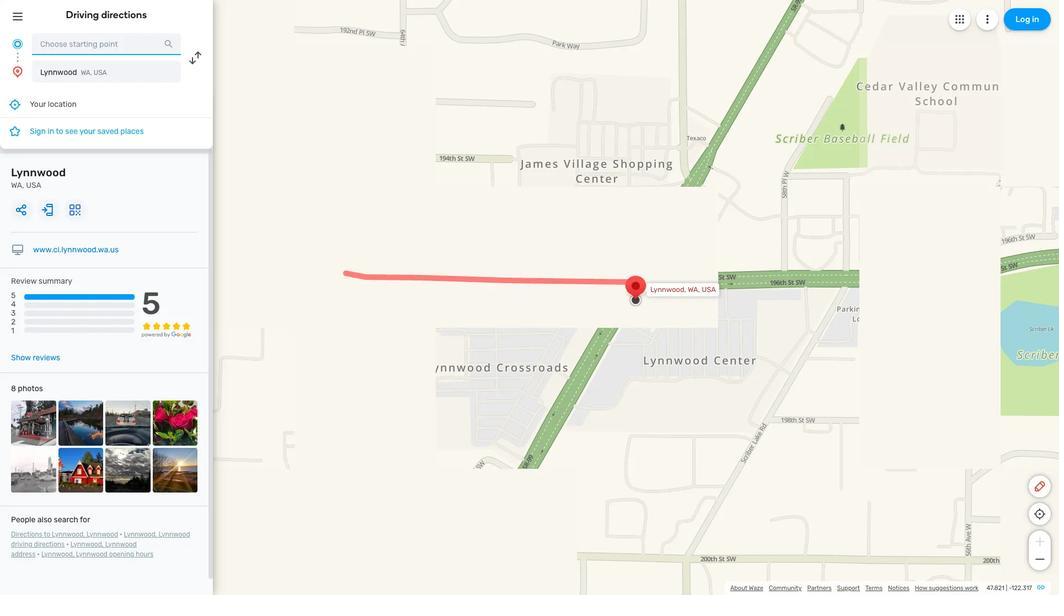 Task type: describe. For each thing, give the bounding box(es) containing it.
lynnwood, for lynnwood, lynnwood address
[[71, 541, 104, 549]]

image 6 of lynnwood, lynnwood image
[[58, 448, 103, 493]]

notices
[[888, 585, 910, 593]]

suggestions
[[929, 585, 964, 593]]

2 horizontal spatial usa
[[702, 286, 716, 294]]

people also search for
[[11, 516, 90, 525]]

review
[[11, 277, 37, 286]]

support
[[837, 585, 860, 593]]

people
[[11, 516, 36, 525]]

lynnwood, for lynnwood, wa, usa
[[650, 286, 686, 294]]

image 7 of lynnwood, lynnwood image
[[105, 448, 150, 493]]

community
[[769, 585, 802, 593]]

4
[[11, 300, 16, 310]]

122.317
[[1012, 585, 1032, 593]]

1 vertical spatial usa
[[26, 181, 41, 190]]

about waze link
[[730, 585, 764, 593]]

show reviews
[[11, 354, 60, 363]]

8 photos
[[11, 385, 43, 394]]

lynnwood, lynnwood driving directions
[[11, 531, 190, 549]]

lynnwood, wa, usa
[[650, 286, 716, 294]]

waze
[[749, 585, 764, 593]]

lynnwood inside lynnwood, lynnwood driving directions
[[159, 531, 190, 539]]

1 vertical spatial wa,
[[11, 181, 24, 190]]

lynnwood, for lynnwood, lynnwood driving directions
[[124, 531, 157, 539]]

0 vertical spatial usa
[[94, 69, 107, 77]]

8
[[11, 385, 16, 394]]

photos
[[18, 385, 43, 394]]

www.ci.lynnwood.wa.us
[[33, 246, 119, 255]]

image 8 of lynnwood, lynnwood image
[[153, 448, 198, 493]]

image 4 of lynnwood, lynnwood image
[[153, 401, 198, 446]]

5 for 5
[[142, 286, 161, 322]]

address
[[11, 551, 35, 559]]

driving
[[11, 541, 32, 549]]

zoom in image
[[1033, 536, 1047, 549]]

driving
[[66, 9, 99, 21]]

1
[[11, 327, 14, 336]]

Choose starting point text field
[[32, 33, 181, 55]]

support link
[[837, 585, 860, 593]]

directions to lynnwood, lynnwood link
[[11, 531, 118, 539]]

how
[[915, 585, 928, 593]]

zoom out image
[[1033, 553, 1047, 567]]

to
[[44, 531, 50, 539]]

show
[[11, 354, 31, 363]]

3
[[11, 309, 16, 318]]

hours
[[136, 551, 153, 559]]

5 for 5 4 3 2 1
[[11, 291, 16, 301]]

0 vertical spatial directions
[[101, 9, 147, 21]]



Task type: locate. For each thing, give the bounding box(es) containing it.
5
[[142, 286, 161, 322], [11, 291, 16, 301]]

terms link
[[866, 585, 883, 593]]

about waze community partners support terms notices how suggestions work
[[730, 585, 979, 593]]

1 horizontal spatial 5
[[142, 286, 161, 322]]

how suggestions work link
[[915, 585, 979, 593]]

lynnwood wa, usa down star icon
[[11, 166, 66, 190]]

image 2 of lynnwood, lynnwood image
[[58, 401, 103, 446]]

recenter image
[[8, 98, 22, 111]]

47.821
[[987, 585, 1005, 593]]

lynnwood wa, usa
[[40, 68, 107, 77], [11, 166, 66, 190]]

lynnwood, lynnwood address link
[[11, 541, 137, 559]]

review summary
[[11, 277, 72, 286]]

reviews
[[33, 354, 60, 363]]

list box
[[0, 92, 213, 149]]

0 vertical spatial wa,
[[81, 69, 92, 77]]

2 horizontal spatial wa,
[[688, 286, 700, 294]]

lynnwood, lynnwood opening hours
[[41, 551, 153, 559]]

2 vertical spatial usa
[[702, 286, 716, 294]]

lynnwood, inside lynnwood, lynnwood driving directions
[[124, 531, 157, 539]]

www.ci.lynnwood.wa.us link
[[33, 246, 119, 255]]

lynnwood, lynnwood driving directions link
[[11, 531, 190, 549]]

link image
[[1037, 584, 1045, 593]]

image 1 of lynnwood, lynnwood image
[[11, 401, 56, 446]]

pencil image
[[1033, 481, 1047, 494]]

location image
[[11, 65, 24, 78]]

also
[[37, 516, 52, 525]]

work
[[965, 585, 979, 593]]

directions to lynnwood, lynnwood
[[11, 531, 118, 539]]

lynnwood wa, usa down choose starting point 'text field'
[[40, 68, 107, 77]]

1 vertical spatial lynnwood wa, usa
[[11, 166, 66, 190]]

0 horizontal spatial directions
[[34, 541, 65, 549]]

driving directions
[[66, 9, 147, 21]]

partners
[[807, 585, 832, 593]]

lynnwood
[[40, 68, 77, 77], [11, 166, 66, 179], [87, 531, 118, 539], [159, 531, 190, 539], [105, 541, 137, 549], [76, 551, 108, 559]]

terms
[[866, 585, 883, 593]]

wa,
[[81, 69, 92, 77], [11, 181, 24, 190], [688, 286, 700, 294]]

2 vertical spatial wa,
[[688, 286, 700, 294]]

|
[[1006, 585, 1008, 593]]

lynnwood, lynnwood address
[[11, 541, 137, 559]]

community link
[[769, 585, 802, 593]]

lynnwood,
[[650, 286, 686, 294], [52, 531, 85, 539], [124, 531, 157, 539], [71, 541, 104, 549], [41, 551, 74, 559]]

about
[[730, 585, 748, 593]]

lynnwood inside lynnwood, lynnwood address
[[105, 541, 137, 549]]

notices link
[[888, 585, 910, 593]]

directions inside lynnwood, lynnwood driving directions
[[34, 541, 65, 549]]

summary
[[39, 277, 72, 286]]

0 horizontal spatial 5
[[11, 291, 16, 301]]

lynnwood, inside lynnwood, lynnwood address
[[71, 541, 104, 549]]

lynnwood, lynnwood opening hours link
[[41, 551, 153, 559]]

0 horizontal spatial usa
[[26, 181, 41, 190]]

1 horizontal spatial usa
[[94, 69, 107, 77]]

directions up choose starting point 'text field'
[[101, 9, 147, 21]]

1 horizontal spatial directions
[[101, 9, 147, 21]]

0 horizontal spatial wa,
[[11, 181, 24, 190]]

directions
[[101, 9, 147, 21], [34, 541, 65, 549]]

image 3 of lynnwood, lynnwood image
[[105, 401, 150, 446]]

47.821 | -122.317
[[987, 585, 1032, 593]]

2
[[11, 318, 16, 327]]

5 4 3 2 1
[[11, 291, 16, 336]]

1 vertical spatial directions
[[34, 541, 65, 549]]

current location image
[[11, 38, 24, 51]]

directions
[[11, 531, 42, 539]]

partners link
[[807, 585, 832, 593]]

1 horizontal spatial wa,
[[81, 69, 92, 77]]

star image
[[8, 125, 22, 138]]

usa
[[94, 69, 107, 77], [26, 181, 41, 190], [702, 286, 716, 294]]

lynnwood, for lynnwood, lynnwood opening hours
[[41, 551, 74, 559]]

0 vertical spatial lynnwood wa, usa
[[40, 68, 107, 77]]

directions down to
[[34, 541, 65, 549]]

5 inside 5 4 3 2 1
[[11, 291, 16, 301]]

image 5 of lynnwood, lynnwood image
[[11, 448, 56, 493]]

search
[[54, 516, 78, 525]]

computer image
[[11, 244, 24, 257]]

-
[[1009, 585, 1012, 593]]

opening
[[109, 551, 134, 559]]

for
[[80, 516, 90, 525]]



Task type: vqa. For each thing, say whether or not it's contained in the screenshot.
English
no



